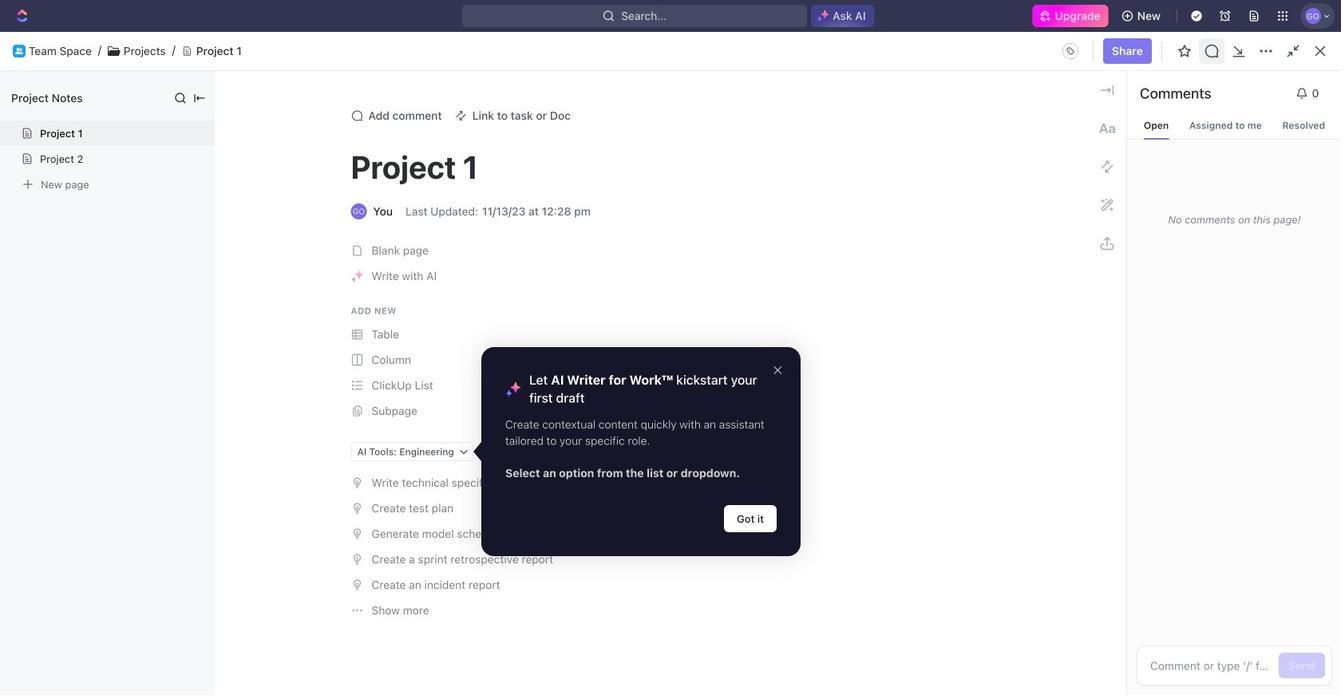 Task type: locate. For each thing, give the bounding box(es) containing it.
column header
[[1020, 451, 1148, 477]]

cell
[[1020, 477, 1148, 504]]

dialog
[[482, 347, 801, 557]]

tab list
[[242, 414, 638, 451]]

row
[[242, 451, 1304, 477], [242, 476, 1304, 505]]

company home icon image
[[529, 335, 561, 367]]

table
[[242, 451, 1304, 505]]



Task type: vqa. For each thing, say whether or not it's contained in the screenshot.
row
yes



Task type: describe. For each thing, give the bounding box(es) containing it.
dropdown menu image
[[1058, 38, 1084, 64]]

2 row from the top
[[242, 476, 1304, 505]]

knowledge base icon image
[[786, 335, 818, 367]]

user group image
[[15, 48, 23, 54]]

sidebar navigation
[[0, 56, 204, 696]]

cell inside "row"
[[1020, 477, 1148, 504]]

1 row from the top
[[242, 451, 1304, 477]]



